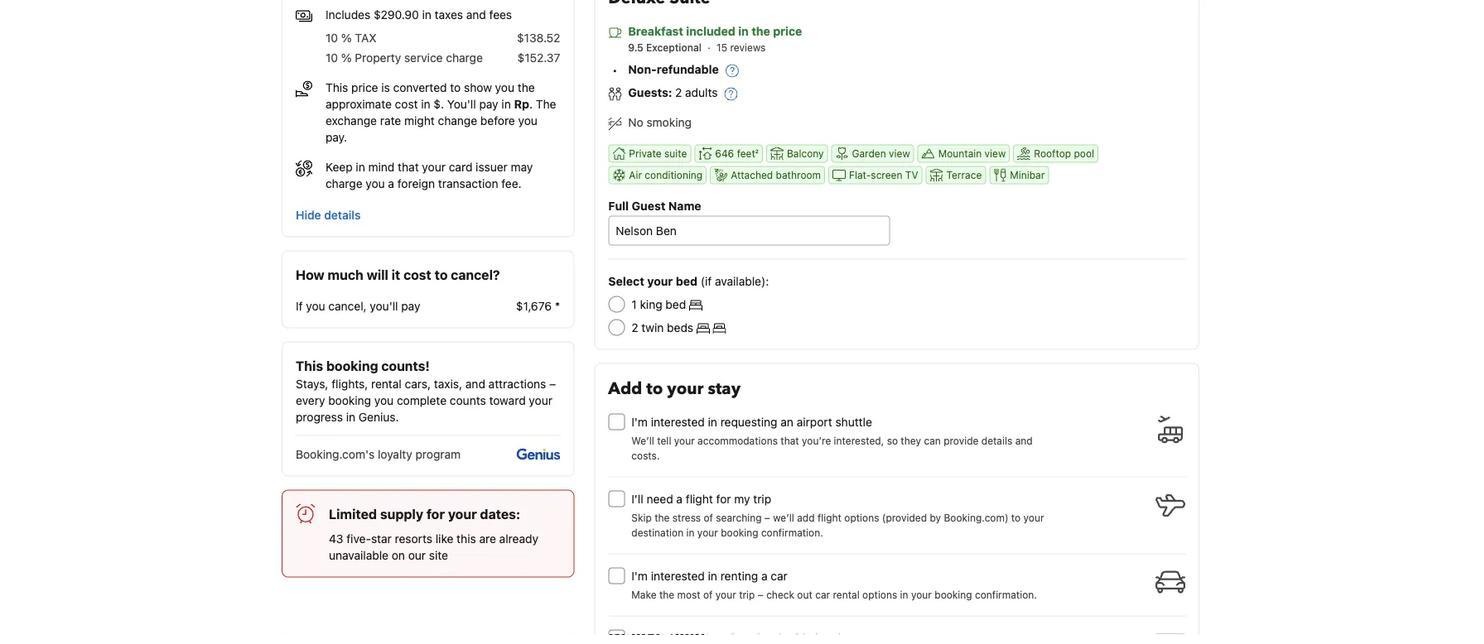 Task type: locate. For each thing, give the bounding box(es) containing it.
this up approximate
[[326, 81, 348, 94]]

1 horizontal spatial pay
[[479, 97, 499, 111]]

1 vertical spatial charge
[[326, 177, 363, 191]]

smoking
[[647, 116, 692, 129]]

the left most
[[660, 590, 675, 601]]

your right tell
[[674, 436, 695, 447]]

your down the attractions
[[529, 394, 553, 407]]

your inside 'we'll tell your accommodations that you're interested, so they can provide details and costs.'
[[674, 436, 695, 447]]

price right included
[[774, 24, 803, 38]]

0 vertical spatial a
[[388, 177, 395, 191]]

1 horizontal spatial rental
[[833, 590, 860, 601]]

flat-
[[850, 170, 871, 181]]

to right booking.com)
[[1012, 513, 1021, 524]]

your up foreign at the left
[[422, 160, 446, 174]]

that inside keep in mind that your card issuer may charge you a foreign transaction fee.
[[398, 160, 419, 174]]

% down "10 % tax"
[[341, 51, 352, 65]]

keep
[[326, 160, 353, 174]]

no smoking
[[629, 116, 692, 129]]

in left mind at the top of the page
[[356, 160, 365, 174]]

view for garden view
[[889, 148, 911, 159]]

and
[[466, 8, 486, 22], [466, 377, 486, 391], [1016, 436, 1033, 447]]

view
[[889, 148, 911, 159], [985, 148, 1006, 159]]

view up tv
[[889, 148, 911, 159]]

and right provide
[[1016, 436, 1033, 447]]

10 for 10 % property service charge
[[326, 51, 338, 65]]

1 horizontal spatial car
[[816, 590, 831, 601]]

2 vertical spatial a
[[762, 570, 768, 583]]

2 10 from the top
[[326, 51, 338, 65]]

details right hide
[[324, 208, 361, 222]]

2 twin beds
[[632, 321, 697, 335]]

beds
[[667, 321, 694, 335]]

pay.
[[326, 131, 347, 144]]

the inside this price is converted to show you the approximate cost in $. you'll pay in
[[518, 81, 535, 94]]

2 of from the top
[[704, 590, 713, 601]]

0 vertical spatial interested
[[651, 415, 705, 429]]

0 horizontal spatial car
[[771, 570, 788, 583]]

of right most
[[704, 590, 713, 601]]

– right the attractions
[[550, 377, 556, 391]]

trip down renting
[[739, 590, 755, 601]]

interested up most
[[651, 570, 705, 583]]

0 vertical spatial i'm
[[632, 415, 648, 429]]

this up stays,
[[296, 358, 323, 374]]

1 i'm from the top
[[632, 415, 648, 429]]

1 vertical spatial 10
[[326, 51, 338, 65]]

the up destination at left bottom
[[655, 513, 670, 524]]

site
[[429, 549, 448, 562]]

0 vertical spatial pay
[[479, 97, 499, 111]]

group
[[609, 407, 1193, 636]]

1 vertical spatial bed
[[666, 298, 686, 311]]

10
[[326, 31, 338, 45], [326, 51, 338, 65]]

issuer
[[476, 160, 508, 174]]

to inside skip the stress of searching – we'll add flight options (provided by booking.com) to your destination in your booking confirmation.
[[1012, 513, 1021, 524]]

1 vertical spatial details
[[982, 436, 1013, 447]]

0 horizontal spatial flight
[[686, 492, 713, 506]]

pay inside this price is converted to show you the approximate cost in $. you'll pay in
[[479, 97, 499, 111]]

no
[[629, 116, 644, 129]]

1 of from the top
[[704, 513, 714, 524]]

options left the (provided
[[845, 513, 880, 524]]

10 down "10 % tax"
[[326, 51, 338, 65]]

in left genius.
[[346, 410, 356, 424]]

complete
[[397, 394, 447, 407]]

like
[[436, 532, 454, 546]]

rate
[[380, 114, 401, 128]]

0 vertical spatial cost
[[395, 97, 418, 111]]

includes
[[326, 8, 371, 22]]

0 vertical spatial that
[[398, 160, 419, 174]]

i'm for i'm interested in renting a car
[[632, 570, 648, 583]]

1 vertical spatial –
[[765, 513, 771, 524]]

price up approximate
[[351, 81, 378, 94]]

confirmation.
[[762, 528, 824, 539], [976, 590, 1038, 601]]

1 horizontal spatial a
[[677, 492, 683, 506]]

requesting
[[721, 415, 778, 429]]

2 view from the left
[[985, 148, 1006, 159]]

0 horizontal spatial view
[[889, 148, 911, 159]]

are
[[479, 532, 496, 546]]

2 interested from the top
[[651, 570, 705, 583]]

2 vertical spatial –
[[758, 590, 764, 601]]

scored 9.5 element
[[629, 41, 646, 53]]

in down the (provided
[[901, 590, 909, 601]]

attractions
[[489, 377, 546, 391]]

in left renting
[[708, 570, 718, 583]]

a up check
[[762, 570, 768, 583]]

searching
[[716, 513, 762, 524]]

if
[[296, 299, 303, 313]]

0 horizontal spatial –
[[550, 377, 556, 391]]

you inside keep in mind that your card issuer may charge you a foreign transaction fee.
[[366, 177, 385, 191]]

confirmation. down booking.com)
[[976, 590, 1038, 601]]

bed for your
[[676, 274, 698, 288]]

of inside skip the stress of searching – we'll add flight options (provided by booking.com) to your destination in your booking confirmation.
[[704, 513, 714, 524]]

your inside status
[[448, 506, 477, 522]]

that down an
[[781, 436, 800, 447]]

our
[[408, 549, 426, 562]]

view for mountain view
[[985, 148, 1006, 159]]

add
[[609, 378, 643, 400]]

the inside skip the stress of searching – we'll add flight options (provided by booking.com) to your destination in your booking confirmation.
[[655, 513, 670, 524]]

$.
[[434, 97, 444, 111]]

0 horizontal spatial price
[[351, 81, 378, 94]]

of down the i'll need a flight for my trip
[[704, 513, 714, 524]]

to up the you'll
[[450, 81, 461, 94]]

that up foreign at the left
[[398, 160, 419, 174]]

$1,676 *
[[516, 299, 561, 313]]

1 horizontal spatial view
[[985, 148, 1006, 159]]

2 i'm from the top
[[632, 570, 648, 583]]

0 vertical spatial rental
[[371, 377, 402, 391]]

skip
[[632, 513, 652, 524]]

in left rp
[[502, 97, 511, 111]]

i'm up make
[[632, 570, 648, 583]]

feet²
[[737, 148, 759, 159]]

a down mind at the top of the page
[[388, 177, 395, 191]]

1 vertical spatial and
[[466, 377, 486, 391]]

2 horizontal spatial –
[[765, 513, 771, 524]]

your down renting
[[716, 590, 737, 601]]

0 horizontal spatial a
[[388, 177, 395, 191]]

the
[[752, 24, 771, 38], [518, 81, 535, 94], [655, 513, 670, 524], [660, 590, 675, 601]]

in left taxes
[[422, 8, 432, 22]]

garden
[[852, 148, 887, 159]]

0 vertical spatial %
[[341, 31, 352, 45]]

bed up beds
[[666, 298, 686, 311]]

loyalty
[[378, 447, 413, 461]]

1 vertical spatial %
[[341, 51, 352, 65]]

already
[[500, 532, 539, 546]]

blue genius logo image
[[517, 449, 561, 460], [517, 449, 561, 460]]

provide
[[944, 436, 979, 447]]

1 horizontal spatial this
[[326, 81, 348, 94]]

0 horizontal spatial details
[[324, 208, 361, 222]]

cars,
[[405, 377, 431, 391]]

0 horizontal spatial pay
[[401, 299, 421, 313]]

1 vertical spatial price
[[351, 81, 378, 94]]

show
[[464, 81, 492, 94]]

your down stress
[[698, 528, 718, 539]]

0 horizontal spatial rental
[[371, 377, 402, 391]]

flight right add
[[818, 513, 842, 524]]

1 vertical spatial of
[[704, 590, 713, 601]]

1 vertical spatial this
[[296, 358, 323, 374]]

for up the like
[[427, 506, 445, 522]]

interested
[[651, 415, 705, 429], [651, 570, 705, 583]]

the up rp
[[518, 81, 535, 94]]

of for renting
[[704, 590, 713, 601]]

car
[[771, 570, 788, 583], [816, 590, 831, 601]]

price
[[774, 24, 803, 38], [351, 81, 378, 94]]

0 vertical spatial price
[[774, 24, 803, 38]]

you inside this booking counts! stays, flights, rental cars, taxis, and attractions – every booking you complete counts toward your progress in genius.
[[375, 394, 394, 407]]

i'll need a flight for my trip
[[632, 492, 772, 506]]

1 horizontal spatial charge
[[446, 51, 483, 65]]

1 vertical spatial options
[[863, 590, 898, 601]]

your right booking.com)
[[1024, 513, 1045, 524]]

10 for 10 % tax
[[326, 31, 338, 45]]

– inside skip the stress of searching – we'll add flight options (provided by booking.com) to your destination in your booking confirmation.
[[765, 513, 771, 524]]

i'll
[[632, 492, 644, 506]]

your inside keep in mind that your card issuer may charge you a foreign transaction fee.
[[422, 160, 446, 174]]

full guest name
[[609, 199, 702, 213]]

0 vertical spatial options
[[845, 513, 880, 524]]

limited
[[329, 506, 377, 522]]

0 vertical spatial bed
[[676, 274, 698, 288]]

this inside this booking counts! stays, flights, rental cars, taxis, and attractions – every booking you complete counts toward your progress in genius.
[[296, 358, 323, 374]]

2 left twin
[[632, 321, 639, 335]]

rooftop
[[1035, 148, 1072, 159]]

1 vertical spatial 2
[[632, 321, 639, 335]]

2 vertical spatial and
[[1016, 436, 1033, 447]]

toward
[[489, 394, 526, 407]]

rental inside this booking counts! stays, flights, rental cars, taxis, and attractions – every booking you complete counts toward your progress in genius.
[[371, 377, 402, 391]]

2 left adults at top
[[675, 86, 682, 99]]

charge down keep
[[326, 177, 363, 191]]

available):
[[715, 274, 769, 288]]

1 horizontal spatial –
[[758, 590, 764, 601]]

bed left the (if
[[676, 274, 698, 288]]

booking
[[326, 358, 378, 374], [328, 394, 371, 407], [721, 528, 759, 539], [935, 590, 973, 601]]

attached
[[731, 170, 773, 181]]

and inside this booking counts! stays, flights, rental cars, taxis, and attractions – every booking you complete counts toward your progress in genius.
[[466, 377, 486, 391]]

rp
[[514, 97, 530, 111]]

of
[[704, 513, 714, 524], [704, 590, 713, 601]]

tv
[[906, 170, 919, 181]]

1 vertical spatial trip
[[739, 590, 755, 601]]

you inside . the exchange rate might change before you pay.
[[518, 114, 538, 128]]

for left "my"
[[717, 492, 731, 506]]

0 vertical spatial car
[[771, 570, 788, 583]]

1 10 from the top
[[326, 31, 338, 45]]

your up this
[[448, 506, 477, 522]]

1 vertical spatial that
[[781, 436, 800, 447]]

– left check
[[758, 590, 764, 601]]

details inside 'we'll tell your accommodations that you're interested, so they can provide details and costs.'
[[982, 436, 1013, 447]]

in inside keep in mind that your card issuer may charge you a foreign transaction fee.
[[356, 160, 365, 174]]

pay right you'll
[[401, 299, 421, 313]]

and inside 'we'll tell your accommodations that you're interested, so they can provide details and costs.'
[[1016, 436, 1033, 447]]

your down by
[[912, 590, 932, 601]]

charge up show
[[446, 51, 483, 65]]

out
[[798, 590, 813, 601]]

10 down includes
[[326, 31, 338, 45]]

Full Guest Name text field
[[609, 216, 891, 246]]

in up 15 reviews
[[739, 24, 749, 38]]

1 vertical spatial interested
[[651, 570, 705, 583]]

1 horizontal spatial 2
[[675, 86, 682, 99]]

interested up tell
[[651, 415, 705, 429]]

0 vertical spatial 10
[[326, 31, 338, 45]]

cost up might in the top of the page
[[395, 97, 418, 111]]

costs.
[[632, 451, 660, 462]]

0 vertical spatial details
[[324, 208, 361, 222]]

(if
[[701, 274, 712, 288]]

2 % from the top
[[341, 51, 352, 65]]

1 horizontal spatial details
[[982, 436, 1013, 447]]

stays,
[[296, 377, 329, 391]]

1 vertical spatial flight
[[818, 513, 842, 524]]

change
[[438, 114, 478, 128]]

booking down the flights,
[[328, 394, 371, 407]]

you up rp
[[495, 81, 515, 94]]

in inside this booking counts! stays, flights, rental cars, taxis, and attractions – every booking you complete counts toward your progress in genius.
[[346, 410, 356, 424]]

booking down searching
[[721, 528, 759, 539]]

mountain
[[939, 148, 982, 159]]

2 horizontal spatial a
[[762, 570, 768, 583]]

0 horizontal spatial 2
[[632, 321, 639, 335]]

1 view from the left
[[889, 148, 911, 159]]

select
[[609, 274, 645, 288]]

1 interested from the top
[[651, 415, 705, 429]]

a right need
[[677, 492, 683, 506]]

trip right "my"
[[754, 492, 772, 506]]

1 vertical spatial confirmation.
[[976, 590, 1038, 601]]

in down stress
[[687, 528, 695, 539]]

and up counts
[[466, 377, 486, 391]]

flights,
[[332, 377, 368, 391]]

9.5
[[629, 41, 646, 53]]

guests: 2 adults
[[629, 86, 718, 99]]

view right mountain
[[985, 148, 1006, 159]]

rooftop pool
[[1035, 148, 1095, 159]]

will
[[367, 267, 389, 282]]

this
[[326, 81, 348, 94], [296, 358, 323, 374]]

0 vertical spatial –
[[550, 377, 556, 391]]

stay
[[708, 378, 741, 400]]

options right out
[[863, 590, 898, 601]]

car right out
[[816, 590, 831, 601]]

counts!
[[382, 358, 430, 374]]

confirmation. down "we'll"
[[762, 528, 824, 539]]

1 horizontal spatial flight
[[818, 513, 842, 524]]

0 vertical spatial confirmation.
[[762, 528, 824, 539]]

0 vertical spatial this
[[326, 81, 348, 94]]

. the exchange rate might change before you pay.
[[326, 97, 557, 144]]

1 vertical spatial rental
[[833, 590, 860, 601]]

and left fees
[[466, 8, 486, 22]]

five-
[[347, 532, 371, 546]]

you down .
[[518, 114, 538, 128]]

– left "we'll"
[[765, 513, 771, 524]]

this inside this price is converted to show you the approximate cost in $. you'll pay in
[[326, 81, 348, 94]]

1 vertical spatial i'm
[[632, 570, 648, 583]]

name
[[669, 199, 702, 213]]

for inside status
[[427, 506, 445, 522]]

0 horizontal spatial confirmation.
[[762, 528, 824, 539]]

0 horizontal spatial that
[[398, 160, 419, 174]]

you up genius.
[[375, 394, 394, 407]]

0 vertical spatial of
[[704, 513, 714, 524]]

you'll
[[447, 97, 476, 111]]

cost right "it"
[[404, 267, 432, 282]]

flight up stress
[[686, 492, 713, 506]]

details inside button
[[324, 208, 361, 222]]

price inside this price is converted to show you the approximate cost in $. you'll pay in
[[351, 81, 378, 94]]

1 % from the top
[[341, 31, 352, 45]]

rental down counts!
[[371, 377, 402, 391]]

car up check
[[771, 570, 788, 583]]

i'm interested in renting a car
[[632, 570, 788, 583]]

we'll tell your accommodations that you're interested, so they can provide details and costs.
[[632, 436, 1033, 462]]

% left tax
[[341, 31, 352, 45]]

rental right out
[[833, 590, 860, 601]]

refundable
[[657, 63, 719, 76]]

0 horizontal spatial for
[[427, 506, 445, 522]]

15 reviews
[[714, 41, 766, 53]]

pay up before
[[479, 97, 499, 111]]

0 horizontal spatial charge
[[326, 177, 363, 191]]

by
[[930, 513, 942, 524]]

0 vertical spatial and
[[466, 8, 486, 22]]

0 horizontal spatial this
[[296, 358, 323, 374]]

1 horizontal spatial that
[[781, 436, 800, 447]]

you down mind at the top of the page
[[366, 177, 385, 191]]

in inside skip the stress of searching – we'll add flight options (provided by booking.com) to your destination in your booking confirmation.
[[687, 528, 695, 539]]

i'm up we'll in the left of the page
[[632, 415, 648, 429]]

details right provide
[[982, 436, 1013, 447]]

exceptional
[[646, 41, 705, 53]]



Task type: vqa. For each thing, say whether or not it's contained in the screenshot.
the right the request
no



Task type: describe. For each thing, give the bounding box(es) containing it.
may
[[511, 160, 533, 174]]

flat-screen tv
[[850, 170, 919, 181]]

suite
[[665, 148, 687, 159]]

1 horizontal spatial for
[[717, 492, 731, 506]]

attached bathroom
[[731, 170, 821, 181]]

conditioning
[[645, 170, 703, 181]]

guest
[[632, 199, 666, 213]]

before
[[481, 114, 515, 128]]

$138.52
[[517, 31, 561, 45]]

1 vertical spatial cost
[[404, 267, 432, 282]]

*
[[555, 299, 561, 313]]

1 vertical spatial a
[[677, 492, 683, 506]]

converted
[[393, 81, 447, 94]]

charge inside keep in mind that your card issuer may charge you a foreign transaction fee.
[[326, 177, 363, 191]]

air conditioning
[[629, 170, 703, 181]]

646
[[715, 148, 735, 159]]

need
[[647, 492, 674, 506]]

tell
[[657, 436, 672, 447]]

booking inside skip the stress of searching – we'll add flight options (provided by booking.com) to your destination in your booking confirmation.
[[721, 528, 759, 539]]

1 vertical spatial pay
[[401, 299, 421, 313]]

group containing i'm interested in requesting an airport shuttle
[[609, 407, 1193, 636]]

service
[[404, 51, 443, 65]]

you're
[[802, 436, 832, 447]]

0 vertical spatial 2
[[675, 86, 682, 99]]

we'll
[[773, 513, 795, 524]]

booking up the flights,
[[326, 358, 378, 374]]

progress
[[296, 410, 343, 424]]

0 vertical spatial charge
[[446, 51, 483, 65]]

.
[[530, 97, 533, 111]]

guests:
[[629, 86, 673, 99]]

skip the stress of searching – we'll add flight options (provided by booking.com) to your destination in your booking confirmation.
[[632, 513, 1045, 539]]

$290.90
[[374, 8, 419, 22]]

– inside this booking counts! stays, flights, rental cars, taxis, and attractions – every booking you complete counts toward your progress in genius.
[[550, 377, 556, 391]]

to inside this price is converted to show you the approximate cost in $. you'll pay in
[[450, 81, 461, 94]]

check
[[767, 590, 795, 601]]

fees
[[490, 8, 512, 22]]

1 horizontal spatial confirmation.
[[976, 590, 1038, 601]]

add to your stay
[[609, 378, 741, 400]]

i'm for i'm interested in requesting an airport shuttle
[[632, 415, 648, 429]]

resorts
[[395, 532, 433, 546]]

1 vertical spatial car
[[816, 590, 831, 601]]

your up the 1 king bed
[[648, 274, 673, 288]]

10 % property service charge
[[326, 51, 483, 65]]

it
[[392, 267, 401, 282]]

terrace
[[947, 170, 982, 181]]

flight inside skip the stress of searching – we'll add flight options (provided by booking.com) to your destination in your booking confirmation.
[[818, 513, 842, 524]]

might
[[404, 114, 435, 128]]

booking.com's loyalty program
[[296, 447, 461, 461]]

king
[[640, 298, 663, 311]]

cost inside this price is converted to show you the approximate cost in $. you'll pay in
[[395, 97, 418, 111]]

how
[[296, 267, 325, 282]]

the up the reviews
[[752, 24, 771, 38]]

options inside skip the stress of searching – we'll add flight options (provided by booking.com) to your destination in your booking confirmation.
[[845, 513, 880, 524]]

my
[[735, 492, 751, 506]]

keep in mind that your card issuer may charge you a foreign transaction fee.
[[326, 160, 533, 191]]

most
[[678, 590, 701, 601]]

supply
[[380, 506, 424, 522]]

can
[[924, 436, 941, 447]]

$152.37
[[518, 51, 561, 65]]

reviews
[[731, 41, 766, 53]]

breakfast included in the price
[[629, 24, 803, 38]]

10 % tax
[[326, 31, 377, 45]]

rental inside group
[[833, 590, 860, 601]]

star
[[371, 532, 392, 546]]

mind
[[368, 160, 395, 174]]

in up accommodations
[[708, 415, 718, 429]]

transaction
[[438, 177, 499, 191]]

included
[[687, 24, 736, 38]]

% for property
[[341, 51, 352, 65]]

breakfast
[[629, 24, 684, 38]]

cancel?
[[451, 267, 500, 282]]

hide
[[296, 208, 321, 222]]

of for flight
[[704, 513, 714, 524]]

non-
[[629, 63, 657, 76]]

twin
[[642, 321, 664, 335]]

a inside keep in mind that your card issuer may charge you a foreign transaction fee.
[[388, 177, 395, 191]]

private
[[629, 148, 662, 159]]

this for price
[[326, 81, 348, 94]]

booking down by
[[935, 590, 973, 601]]

make
[[632, 590, 657, 601]]

to right "add"
[[647, 378, 663, 400]]

interested for renting
[[651, 570, 705, 583]]

much
[[328, 267, 364, 282]]

confirmation. inside skip the stress of searching – we'll add flight options (provided by booking.com) to your destination in your booking confirmation.
[[762, 528, 824, 539]]

this for booking
[[296, 358, 323, 374]]

to left cancel?
[[435, 267, 448, 282]]

you inside this price is converted to show you the approximate cost in $. you'll pay in
[[495, 81, 515, 94]]

% for tax
[[341, 31, 352, 45]]

taxis,
[[434, 377, 463, 391]]

bed for king
[[666, 298, 686, 311]]

15
[[717, 41, 728, 53]]

an
[[781, 415, 794, 429]]

garden view
[[852, 148, 911, 159]]

interested for requesting
[[651, 415, 705, 429]]

dates:
[[480, 506, 521, 522]]

includes $290.90 in taxes and fees
[[326, 8, 512, 22]]

hide details
[[296, 208, 361, 222]]

your inside this booking counts! stays, flights, rental cars, taxis, and attractions – every booking you complete counts toward your progress in genius.
[[529, 394, 553, 407]]

0 vertical spatial flight
[[686, 492, 713, 506]]

cancel,
[[329, 299, 367, 313]]

1 horizontal spatial price
[[774, 24, 803, 38]]

1
[[632, 298, 637, 311]]

that inside 'we'll tell your accommodations that you're interested, so they can provide details and costs.'
[[781, 436, 800, 447]]

is
[[381, 81, 390, 94]]

in left $.
[[421, 97, 431, 111]]

your left stay
[[667, 378, 704, 400]]

you right if
[[306, 299, 325, 313]]

booking.com)
[[944, 513, 1009, 524]]

limited supply  for your dates: status
[[282, 490, 575, 578]]

renting
[[721, 570, 759, 583]]

minibar
[[1011, 170, 1045, 181]]

exchange
[[326, 114, 377, 128]]

accommodations
[[698, 436, 778, 447]]

$1,676
[[516, 299, 552, 313]]

the
[[536, 97, 557, 111]]

0 vertical spatial trip
[[754, 492, 772, 506]]



